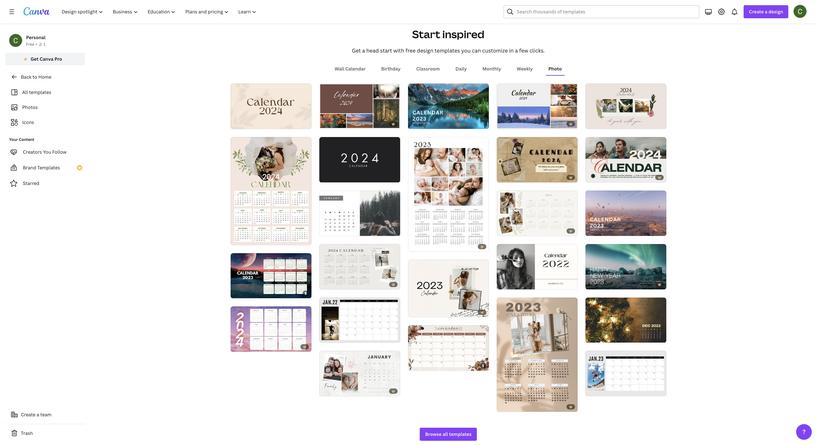 Task type: vqa. For each thing, say whether or not it's contained in the screenshot.
the Lime #c1ff72 "icon"
no



Task type: locate. For each thing, give the bounding box(es) containing it.
of for "white gray simple skateboard monthly 2023 photo calendar"
[[593, 389, 597, 393]]

all
[[443, 431, 448, 438]]

of for the green vintage minimalist portrait photocentric calendar
[[593, 175, 597, 179]]

of for monochrome photo 2022 calendar
[[504, 282, 508, 286]]

photos
[[22, 104, 38, 110]]

design left christina overa 'icon'
[[769, 8, 784, 15]]

a inside button
[[37, 412, 39, 418]]

create a design
[[750, 8, 784, 15]]

wall
[[335, 66, 345, 72]]

1 of 12 for "various colors scenery photo calendar" on the left of the page
[[324, 228, 335, 233]]

beige polaroid photos 2023 calendar image
[[408, 260, 489, 317]]

free •
[[26, 41, 37, 47]]

you
[[43, 149, 51, 155]]

1 of 2
[[502, 404, 511, 409]]

a for head
[[362, 47, 365, 54]]

0 vertical spatial create
[[750, 8, 764, 15]]

of for pink and beige printable 2023 family calendar image
[[504, 404, 508, 409]]

create inside dropdown button
[[750, 8, 764, 15]]

13 for simple elegant minimalist world nature landscape photo 2023 calendar
[[598, 282, 602, 286]]

of for planner months 2022 skateboard photograph picture simple white gray calendar
[[327, 335, 330, 340]]

create
[[750, 8, 764, 15], [21, 412, 36, 418]]

get inside button
[[31, 56, 39, 62]]

home
[[38, 74, 51, 80]]

1 of 13 for various colors photo travel calendar
[[590, 228, 602, 233]]

1 colorful modern photo nature monthly 2024 calendar image from the left
[[319, 83, 400, 129]]

get for get a head start with free design templates you can customize in a few clicks.
[[352, 47, 361, 54]]

1 of 13
[[235, 121, 246, 126], [324, 121, 335, 126], [413, 121, 424, 126], [502, 121, 513, 126], [502, 175, 513, 179], [590, 175, 602, 179], [590, 228, 602, 233], [502, 282, 513, 286], [590, 282, 602, 286], [413, 309, 424, 314]]

1 for planner months 2022 skateboard photograph picture simple white gray calendar
[[324, 335, 326, 340]]

templates
[[435, 47, 460, 54], [29, 89, 51, 95], [449, 431, 472, 438]]

colorful modern photo nature monthly 2024 calendar image for 1 of 2
[[497, 83, 578, 129]]

black and white  modern 2024 monthly calendar image
[[319, 137, 400, 182]]

cute pink and purple 2024 calendar image
[[231, 307, 312, 352]]

1 of 12 link
[[319, 190, 400, 236], [319, 297, 400, 343], [319, 351, 400, 396], [586, 351, 667, 396]]

weekly button
[[515, 63, 536, 75]]

0 horizontal spatial create
[[21, 412, 36, 418]]

start
[[413, 27, 441, 41]]

back to home
[[21, 74, 51, 80]]

12 for "white gray simple skateboard monthly 2023 photo calendar"
[[598, 389, 601, 393]]

of for simple elegant minimalist world nature landscape photo 2023 calendar
[[593, 282, 597, 286]]

a for team
[[37, 412, 39, 418]]

0 vertical spatial templates
[[435, 47, 460, 54]]

get
[[352, 47, 361, 54], [31, 56, 39, 62]]

browse all templates
[[425, 431, 472, 438]]

of for white minimalist family photo calendar
[[327, 389, 330, 393]]

0 horizontal spatial get
[[31, 56, 39, 62]]

1 vertical spatial design
[[417, 47, 434, 54]]

get canva pro button
[[5, 53, 85, 65]]

daily button
[[453, 63, 470, 75]]

1 horizontal spatial colorful modern photo nature monthly 2024 calendar image
[[497, 83, 578, 129]]

1 horizontal spatial create
[[750, 8, 764, 15]]

head
[[367, 47, 379, 54]]

personal
[[26, 34, 46, 40]]

None search field
[[504, 5, 700, 18]]

1 of 13 for beige and brown elegant photo 2024 calendar
[[235, 121, 246, 126]]

create for create a team
[[21, 412, 36, 418]]

birthday
[[382, 66, 401, 72]]

1 of 13 link
[[231, 83, 312, 129], [319, 83, 400, 129], [408, 83, 489, 129], [497, 83, 578, 129], [497, 137, 578, 182], [586, 137, 667, 182], [586, 190, 667, 236], [497, 244, 578, 289], [586, 244, 667, 289], [408, 260, 489, 317]]

get left canva
[[31, 56, 39, 62]]

1 of 12 for white minimalist family photo calendar
[[324, 389, 335, 393]]

pink romantic flowers and photo collage 2024 monthly calendar image
[[586, 83, 667, 129]]

browse all templates link
[[420, 428, 477, 441]]

1 of 12
[[324, 228, 335, 233], [324, 335, 335, 340], [324, 389, 335, 393], [590, 389, 601, 393]]

create inside button
[[21, 412, 36, 418]]

1 of 13 for simple elegant minimalist world nature landscape photo 2023 calendar
[[590, 282, 602, 286]]

1 horizontal spatial $
[[482, 363, 485, 368]]

various colors scenery photo calendar image
[[319, 190, 400, 236]]

of for "various colors scenery photo calendar" on the left of the page
[[327, 228, 330, 233]]

colorful modern photo nature monthly 2024 calendar image
[[319, 83, 400, 129], [497, 83, 578, 129]]

beige and brown elegant photo 2024 calendar image
[[231, 83, 312, 129]]

13 for various colors photo travel calendar
[[598, 228, 602, 233]]

your
[[9, 137, 18, 142]]

design right free at the top of page
[[417, 47, 434, 54]]

0 vertical spatial get
[[352, 47, 361, 54]]

get for get canva pro
[[31, 56, 39, 62]]

12 for "various colors scenery photo calendar" on the left of the page
[[331, 228, 335, 233]]

2
[[509, 404, 511, 409]]

you
[[462, 47, 471, 54]]

start
[[380, 47, 392, 54]]

12
[[331, 228, 335, 233], [331, 335, 335, 340], [331, 389, 335, 393], [598, 389, 601, 393]]

weekly
[[517, 66, 533, 72]]

1 vertical spatial $
[[482, 363, 485, 368]]

1 vertical spatial get
[[31, 56, 39, 62]]

get left head
[[352, 47, 361, 54]]

classroom
[[417, 66, 440, 72]]

1
[[43, 41, 45, 47], [235, 121, 237, 126], [324, 121, 326, 126], [413, 121, 415, 126], [502, 121, 503, 126], [502, 175, 503, 179], [590, 175, 592, 179], [324, 228, 326, 233], [590, 228, 592, 233], [502, 282, 503, 286], [590, 282, 592, 286], [413, 309, 415, 314], [324, 335, 326, 340], [324, 389, 326, 393], [590, 389, 592, 393], [502, 404, 503, 409]]

green vintage minimalist portrait photocentric calendar image
[[586, 137, 667, 182]]

0 horizontal spatial $
[[305, 291, 307, 296]]

clicks.
[[530, 47, 545, 54]]

all templates
[[22, 89, 51, 95]]

simple elegant minimalist world nature landscape photo 2023 calendar image
[[586, 244, 667, 289]]

photo
[[549, 66, 562, 72]]

design
[[769, 8, 784, 15], [417, 47, 434, 54]]

1 horizontal spatial design
[[769, 8, 784, 15]]

top level navigation element
[[57, 5, 262, 18]]

a
[[765, 8, 768, 15], [362, 47, 365, 54], [515, 47, 518, 54], [37, 412, 39, 418]]

creators you follow
[[23, 149, 67, 155]]

few
[[520, 47, 529, 54]]

birthday button
[[379, 63, 404, 75]]

of
[[238, 121, 242, 126], [327, 121, 330, 126], [416, 121, 419, 126], [504, 121, 508, 126], [504, 175, 508, 179], [593, 175, 597, 179], [327, 228, 330, 233], [593, 228, 597, 233], [504, 282, 508, 286], [593, 282, 597, 286], [416, 309, 419, 314], [327, 335, 330, 340], [327, 389, 330, 393], [593, 389, 597, 393], [504, 404, 508, 409]]

2 colorful modern photo nature monthly 2024 calendar image from the left
[[497, 83, 578, 129]]

2 vertical spatial templates
[[449, 431, 472, 438]]

of for brown modern old paper 2024 calendar image
[[504, 175, 508, 179]]

classroom button
[[414, 63, 443, 75]]

beige orange autumn watercolor botanical november 2022 monthly calendar image
[[408, 325, 489, 371]]

1 for various colors photo travel calendar
[[590, 228, 592, 233]]

various colors photo travel calendar image
[[586, 190, 667, 236]]

13
[[242, 121, 246, 126], [331, 121, 335, 126], [420, 121, 424, 126], [509, 121, 513, 126], [509, 175, 513, 179], [598, 175, 602, 179], [598, 228, 602, 233], [509, 282, 513, 286], [598, 282, 602, 286], [420, 309, 424, 314]]

photos link
[[9, 101, 81, 114]]

1 for "beige polaroid photos 2023 calendar"
[[413, 309, 415, 314]]

content
[[19, 137, 34, 142]]

brand templates link
[[5, 161, 85, 174]]

of for beige and brown elegant photo 2024 calendar
[[238, 121, 242, 126]]

1 for "various colors scenery photo calendar" on the left of the page
[[324, 228, 326, 233]]

1 for white minimalist family photo calendar
[[324, 389, 326, 393]]

a inside dropdown button
[[765, 8, 768, 15]]

1 of 13 for the green vintage minimalist portrait photocentric calendar
[[590, 175, 602, 179]]

customize
[[483, 47, 508, 54]]

1 vertical spatial create
[[21, 412, 36, 418]]

calendar
[[346, 66, 366, 72]]

1 horizontal spatial get
[[352, 47, 361, 54]]

0 horizontal spatial colorful modern photo nature monthly 2024 calendar image
[[319, 83, 400, 129]]

0 vertical spatial design
[[769, 8, 784, 15]]

1 of 13 for the various colors  mountains 2023 calendar image
[[413, 121, 424, 126]]

creators you follow link
[[5, 146, 85, 159]]

1 for brown modern old paper 2024 calendar image
[[502, 175, 503, 179]]

0 vertical spatial $
[[305, 291, 307, 296]]

$
[[305, 291, 307, 296], [482, 363, 485, 368]]

icons
[[22, 119, 34, 125]]



Task type: describe. For each thing, give the bounding box(es) containing it.
photo button
[[546, 63, 565, 75]]

1 for pink and beige printable 2023 family calendar image
[[502, 404, 503, 409]]

1 of 13 for monochrome photo 2022 calendar
[[502, 282, 513, 286]]

inspired
[[443, 27, 485, 41]]

back to home link
[[5, 71, 85, 84]]

1 of 13 for "beige polaroid photos 2023 calendar"
[[413, 309, 424, 314]]

beige minimal polaroid photo 2024 monthly calendar image
[[319, 244, 400, 289]]

trash link
[[5, 427, 85, 440]]

of for the various colors  mountains 2023 calendar image
[[416, 121, 419, 126]]

starred
[[23, 180, 39, 186]]

with
[[394, 47, 405, 54]]

trash
[[21, 430, 33, 436]]

Search search field
[[517, 6, 696, 18]]

free
[[406, 47, 416, 54]]

starred link
[[5, 177, 85, 190]]

13 for "beige polaroid photos 2023 calendar"
[[420, 309, 424, 314]]

•
[[36, 41, 37, 47]]

pro
[[55, 56, 62, 62]]

in
[[509, 47, 514, 54]]

create for create a design
[[750, 8, 764, 15]]

0 horizontal spatial design
[[417, 47, 434, 54]]

photo collage baby 2023 year calendar image
[[408, 137, 489, 252]]

create a team
[[21, 412, 52, 418]]

1 of 13 for brown modern old paper 2024 calendar image
[[502, 175, 513, 179]]

various colors  mountains 2023 calendar image
[[408, 83, 489, 129]]

white blue creative one page fantasy background photo calendar image
[[231, 253, 312, 299]]

beige aesthetic elegant photo personal 2024 calendar image
[[497, 190, 578, 236]]

13 for beige and brown elegant photo 2024 calendar
[[242, 121, 246, 126]]

create a design button
[[744, 5, 789, 18]]

daily
[[456, 66, 467, 72]]

a for design
[[765, 8, 768, 15]]

brand
[[23, 165, 36, 171]]

your content
[[9, 137, 34, 142]]

start inspired
[[413, 27, 485, 41]]

of for various colors photo travel calendar
[[593, 228, 597, 233]]

1 for the green vintage minimalist portrait photocentric calendar
[[590, 175, 592, 179]]

13 for monochrome photo 2022 calendar
[[509, 282, 513, 286]]

12 for planner months 2022 skateboard photograph picture simple white gray calendar
[[331, 335, 335, 340]]

monthly
[[483, 66, 502, 72]]

icons link
[[9, 116, 81, 129]]

1 for beige and brown elegant photo 2024 calendar
[[235, 121, 237, 126]]

create a team button
[[5, 408, 85, 421]]

1 for "white gray simple skateboard monthly 2023 photo calendar"
[[590, 389, 592, 393]]

team
[[40, 412, 52, 418]]

get a head start with free design templates you can customize in a few clicks.
[[352, 47, 545, 54]]

christmas lights background december 2022 calendar image
[[586, 297, 667, 343]]

brand templates
[[23, 165, 60, 171]]

creators
[[23, 149, 42, 155]]

1 vertical spatial templates
[[29, 89, 51, 95]]

get canva pro
[[31, 56, 62, 62]]

follow
[[52, 149, 67, 155]]

canva
[[40, 56, 53, 62]]

brown modern old paper 2024 calendar image
[[497, 137, 578, 182]]

all templates link
[[9, 86, 81, 99]]

white gray simple skateboard monthly 2023 photo calendar image
[[586, 351, 667, 396]]

free
[[26, 41, 34, 47]]

monochrome photo 2022 calendar image
[[497, 244, 578, 289]]

beige and green photo 2024 calendar image
[[231, 137, 312, 245]]

pink and beige printable 2023 family calendar image
[[497, 298, 578, 412]]

back
[[21, 74, 31, 80]]

$ for beige orange autumn watercolor botanical november 2022 monthly calendar image
[[482, 363, 485, 368]]

12 for white minimalist family photo calendar
[[331, 389, 335, 393]]

1 of 12 for planner months 2022 skateboard photograph picture simple white gray calendar
[[324, 335, 335, 340]]

browse
[[425, 431, 442, 438]]

1 of 2 link
[[497, 298, 578, 412]]

white minimalist family photo calendar image
[[319, 351, 400, 396]]

of for "beige polaroid photos 2023 calendar"
[[416, 309, 419, 314]]

christina overa image
[[794, 5, 807, 18]]

wall calendar button
[[332, 63, 368, 75]]

13 for the various colors  mountains 2023 calendar image
[[420, 121, 424, 126]]

$ for white blue creative one page fantasy background photo calendar
[[305, 291, 307, 296]]

13 for the green vintage minimalist portrait photocentric calendar
[[598, 175, 602, 179]]

1 for simple elegant minimalist world nature landscape photo 2023 calendar
[[590, 282, 592, 286]]

all
[[22, 89, 28, 95]]

design inside dropdown button
[[769, 8, 784, 15]]

planner months 2022 skateboard photograph picture simple white gray calendar image
[[319, 297, 400, 343]]

wall calendar
[[335, 66, 366, 72]]

can
[[472, 47, 481, 54]]

1 for the various colors  mountains 2023 calendar image
[[413, 121, 415, 126]]

1 for monochrome photo 2022 calendar
[[502, 282, 503, 286]]

1 of 12 for "white gray simple skateboard monthly 2023 photo calendar"
[[590, 389, 601, 393]]

monthly button
[[480, 63, 504, 75]]

templates
[[37, 165, 60, 171]]

to
[[33, 74, 37, 80]]

13 for brown modern old paper 2024 calendar image
[[509, 175, 513, 179]]

colorful modern photo nature monthly 2024 calendar image for 1 of 12
[[319, 83, 400, 129]]



